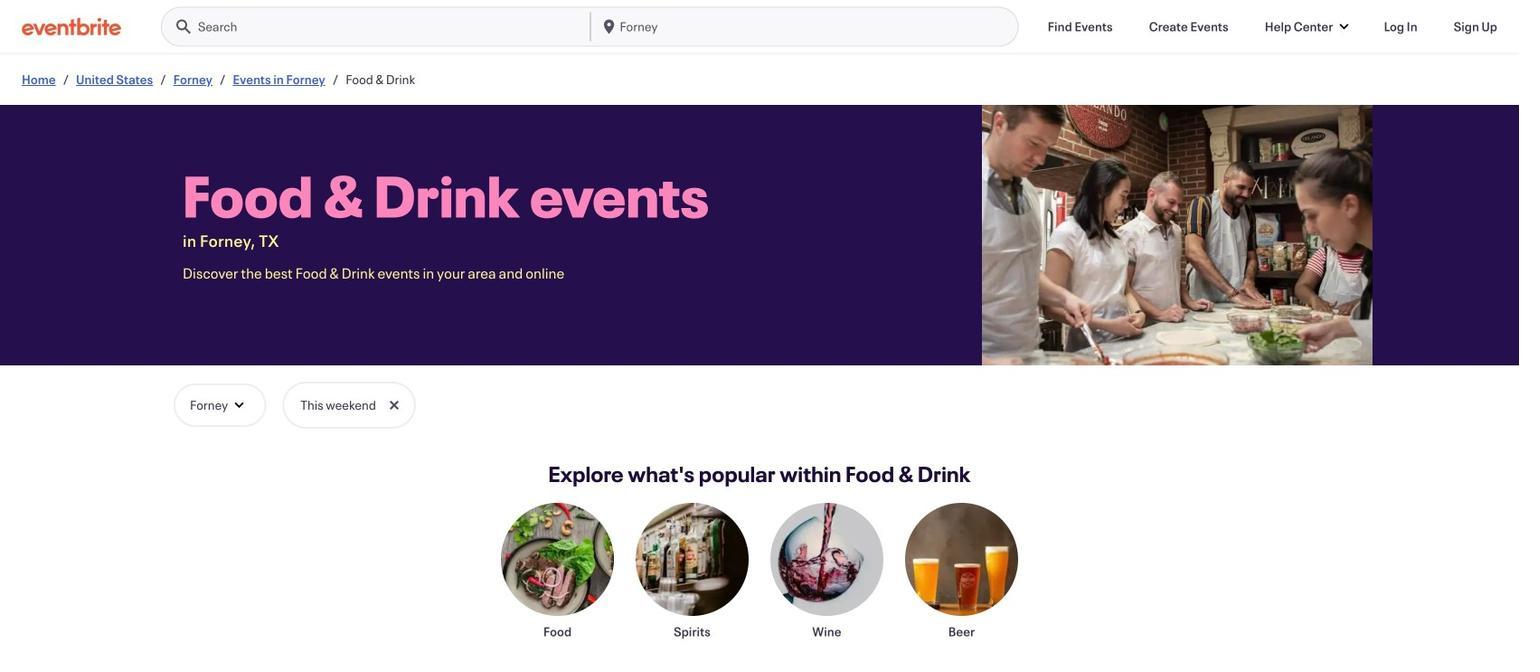 Task type: locate. For each thing, give the bounding box(es) containing it.
create events element
[[1149, 18, 1229, 36]]

eventbrite image
[[22, 18, 121, 36]]

find events element
[[1048, 18, 1113, 36]]



Task type: vqa. For each thing, say whether or not it's contained in the screenshot.
BBQ & Art primary image
no



Task type: describe. For each thing, give the bounding box(es) containing it.
sign up element
[[1454, 18, 1498, 36]]

[object object] image
[[982, 105, 1373, 365]]

log in element
[[1384, 18, 1418, 36]]



